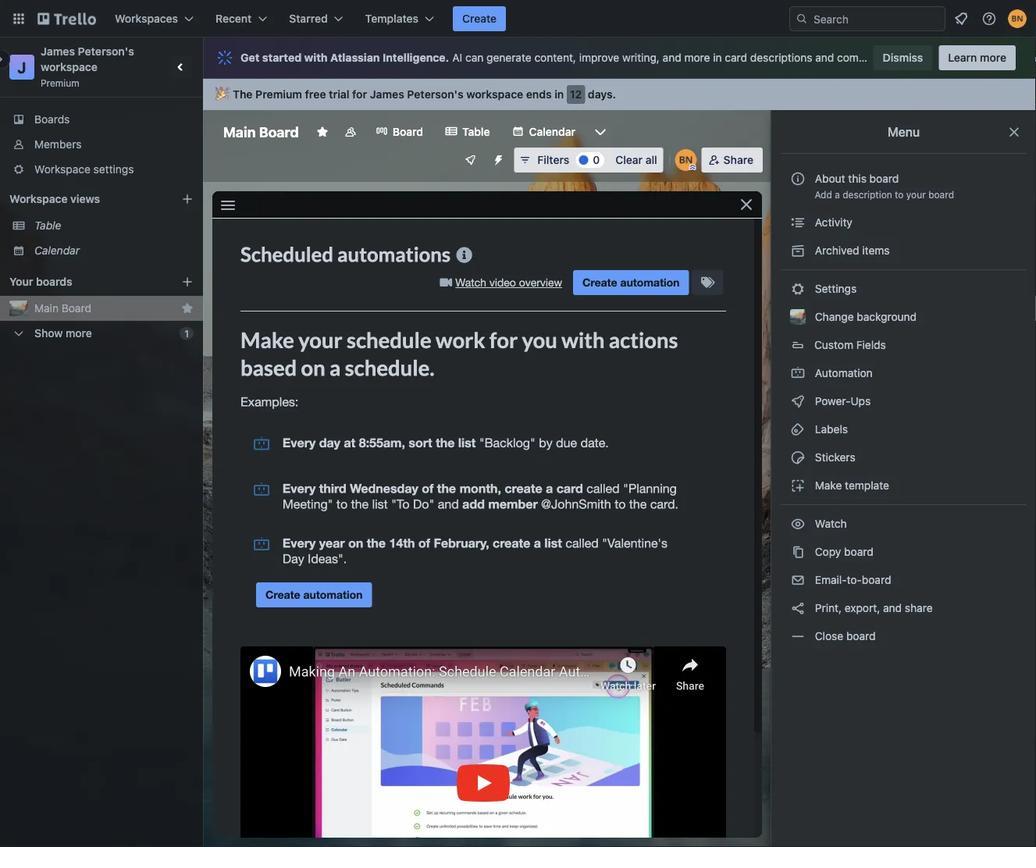 Task type: describe. For each thing, give the bounding box(es) containing it.
email-to-board link
[[781, 568, 1027, 593]]

export,
[[845, 602, 880, 615]]

boards
[[36, 275, 72, 288]]

writing,
[[622, 51, 660, 64]]

about
[[815, 172, 845, 185]]

templates button
[[356, 6, 444, 31]]

power ups image
[[464, 154, 477, 166]]

content,
[[535, 51, 576, 64]]

clear
[[616, 153, 643, 166]]

j
[[17, 58, 26, 76]]

1 vertical spatial calendar
[[34, 244, 80, 257]]

menu
[[888, 125, 920, 139]]

your
[[9, 275, 33, 288]]

add board image
[[181, 276, 194, 288]]

0 horizontal spatial table link
[[34, 218, 194, 233]]

members
[[34, 138, 82, 151]]

power-ups link
[[781, 389, 1027, 414]]

share
[[905, 602, 933, 615]]

trial
[[329, 88, 350, 101]]

workspace for workspace settings
[[34, 163, 90, 176]]

close board link
[[781, 624, 1027, 649]]

starred
[[289, 12, 328, 25]]

add
[[815, 189, 832, 200]]

create
[[462, 12, 497, 25]]

banner containing 🎉
[[203, 79, 1036, 110]]

get
[[241, 51, 260, 64]]

change
[[815, 310, 854, 323]]

1 horizontal spatial calendar
[[529, 125, 576, 138]]

share button
[[702, 148, 763, 173]]

custom fields
[[815, 339, 886, 351]]

2 horizontal spatial and
[[883, 602, 902, 615]]

activity
[[812, 216, 853, 229]]

atlassian intelligence logo image
[[216, 48, 234, 67]]

more for show more
[[66, 327, 92, 340]]

sm image for copy board
[[790, 544, 806, 560]]

1 vertical spatial calendar link
[[34, 243, 194, 258]]

watch link
[[781, 512, 1027, 536]]

free
[[305, 88, 326, 101]]

create button
[[453, 6, 506, 31]]

board inside main board text field
[[259, 123, 299, 140]]

starred button
[[280, 6, 353, 31]]

workspace navigation collapse icon image
[[170, 56, 192, 78]]

main inside text field
[[223, 123, 256, 140]]

copy board link
[[781, 540, 1027, 565]]

premium inside james peterson's workspace premium
[[41, 77, 79, 88]]

views
[[70, 192, 100, 205]]

settings
[[93, 163, 134, 176]]

dismiss button
[[874, 45, 933, 70]]

j link
[[9, 55, 34, 80]]

days.
[[588, 88, 616, 101]]

0 notifications image
[[952, 9, 971, 28]]

boards
[[34, 113, 70, 126]]

1 horizontal spatial table link
[[436, 119, 499, 144]]

this
[[848, 172, 867, 185]]

workspace inside james peterson's workspace premium
[[41, 61, 98, 73]]

improve
[[579, 51, 620, 64]]

description
[[843, 189, 892, 200]]

0 vertical spatial calendar link
[[503, 119, 585, 144]]

power-
[[815, 395, 851, 408]]

1 horizontal spatial ben nelson (bennelson96) image
[[1008, 9, 1027, 28]]

more for learn more
[[980, 51, 1007, 64]]

make template
[[812, 479, 889, 492]]

started
[[262, 51, 302, 64]]

star or unstar board image
[[316, 126, 329, 138]]

0 vertical spatial in
[[713, 51, 722, 64]]

archived items
[[812, 244, 890, 257]]

workspace settings link
[[0, 157, 203, 182]]

custom
[[815, 339, 854, 351]]

1 vertical spatial workspace
[[466, 88, 523, 101]]

sm image for labels
[[790, 422, 806, 437]]

james peterson's workspace premium
[[41, 45, 137, 88]]

james inside banner
[[370, 88, 404, 101]]

0 horizontal spatial and
[[663, 51, 682, 64]]

with
[[304, 51, 328, 64]]

change background link
[[781, 305, 1027, 330]]

ai can generate content, improve writing, and more in card descriptions and comments.
[[452, 51, 893, 64]]

ai
[[452, 51, 463, 64]]

1 vertical spatial ben nelson (bennelson96) image
[[675, 149, 697, 171]]

template
[[845, 479, 889, 492]]

🎉
[[216, 88, 226, 101]]

create a view image
[[181, 193, 194, 205]]

background
[[857, 310, 917, 323]]

sm image for settings
[[790, 281, 806, 297]]

search image
[[796, 12, 808, 25]]

🎉 the premium free trial for james peterson's workspace ends in 12 days.
[[216, 88, 616, 101]]

1 vertical spatial table
[[34, 219, 61, 232]]

boards link
[[0, 107, 203, 132]]

Search field
[[808, 7, 945, 30]]

custom fields button
[[781, 333, 1027, 358]]

archived items link
[[781, 238, 1027, 263]]

confetti image
[[216, 88, 226, 101]]

sm image for print, export, and share
[[790, 601, 806, 616]]

ups
[[851, 395, 871, 408]]

for
[[352, 88, 367, 101]]

your boards with 2 items element
[[9, 273, 158, 291]]

in inside banner
[[555, 88, 564, 101]]

workspace settings
[[34, 163, 134, 176]]

sm image for stickers
[[790, 450, 806, 465]]

atlassian
[[330, 51, 380, 64]]

your
[[907, 189, 926, 200]]

board inside board link
[[393, 125, 423, 138]]

1 vertical spatial peterson's
[[407, 88, 464, 101]]

board right "your"
[[929, 189, 954, 200]]



Task type: vqa. For each thing, say whether or not it's contained in the screenshot.
AI CAN GENERATE CONTENT, IMPROVE WRITING, AND MORE IN CARD DESCRIPTIONS AND COMMENTS.
yes



Task type: locate. For each thing, give the bounding box(es) containing it.
0 horizontal spatial calendar link
[[34, 243, 194, 258]]

calendar up filters
[[529, 125, 576, 138]]

more right show
[[66, 327, 92, 340]]

clear all
[[616, 153, 657, 166]]

1 vertical spatial main board
[[34, 302, 91, 315]]

0 vertical spatial main
[[223, 123, 256, 140]]

recent button
[[206, 6, 277, 31]]

sm image inside the watch link
[[790, 516, 806, 532]]

and right writing,
[[663, 51, 682, 64]]

board inside main board link
[[62, 302, 91, 315]]

1 vertical spatial main
[[34, 302, 59, 315]]

sm image inside "automation" link
[[790, 365, 806, 381]]

james
[[41, 45, 75, 58], [370, 88, 404, 101]]

close
[[815, 630, 844, 643]]

about this board add a description to your board
[[815, 172, 954, 200]]

customize views image
[[593, 124, 608, 140]]

show
[[34, 327, 63, 340]]

print, export, and share link
[[781, 596, 1027, 621]]

board up print, export, and share
[[862, 574, 891, 586]]

print,
[[815, 602, 842, 615]]

sm image for automation
[[790, 365, 806, 381]]

0 horizontal spatial peterson's
[[78, 45, 134, 58]]

0 vertical spatial table
[[462, 125, 490, 138]]

learn more link
[[939, 45, 1016, 70]]

fields
[[856, 339, 886, 351]]

0 vertical spatial main board
[[223, 123, 299, 140]]

0 horizontal spatial workspace
[[41, 61, 98, 73]]

main
[[223, 123, 256, 140], [34, 302, 59, 315]]

to-
[[847, 574, 862, 586]]

9 sm image from the top
[[790, 629, 806, 644]]

sm image inside activity "link"
[[790, 215, 806, 230]]

premium down "james peterson's workspace" link
[[41, 77, 79, 88]]

and left share
[[883, 602, 902, 615]]

1 vertical spatial table link
[[34, 218, 194, 233]]

sm image left copy
[[790, 544, 806, 560]]

0 horizontal spatial table
[[34, 219, 61, 232]]

board
[[259, 123, 299, 140], [393, 125, 423, 138], [62, 302, 91, 315]]

5 sm image from the top
[[790, 478, 806, 494]]

stickers link
[[781, 445, 1027, 470]]

sm image left stickers
[[790, 450, 806, 465]]

sm image inside copy board link
[[790, 544, 806, 560]]

main board inside text field
[[223, 123, 299, 140]]

james peterson's workspace link
[[41, 45, 137, 73]]

learn
[[948, 51, 977, 64]]

sm image left archived
[[790, 243, 806, 258]]

1 horizontal spatial workspace
[[466, 88, 523, 101]]

sm image inside "make template" link
[[790, 478, 806, 494]]

can
[[465, 51, 484, 64]]

0 horizontal spatial more
[[66, 327, 92, 340]]

1 horizontal spatial calendar link
[[503, 119, 585, 144]]

1 sm image from the top
[[790, 243, 806, 258]]

intelligence.
[[383, 51, 449, 64]]

workspaces
[[115, 12, 178, 25]]

table link
[[436, 119, 499, 144], [34, 218, 194, 233]]

1 vertical spatial workspace
[[9, 192, 68, 205]]

workspace
[[41, 61, 98, 73], [466, 88, 523, 101]]

0 horizontal spatial ben nelson (bennelson96) image
[[675, 149, 697, 171]]

1 horizontal spatial peterson's
[[407, 88, 464, 101]]

automation image
[[486, 148, 508, 169]]

sm image left settings
[[790, 281, 806, 297]]

sm image left print,
[[790, 601, 806, 616]]

peterson's down intelligence.
[[407, 88, 464, 101]]

board down "export,"
[[847, 630, 876, 643]]

1 horizontal spatial more
[[684, 51, 710, 64]]

1 horizontal spatial table
[[462, 125, 490, 138]]

2 sm image from the top
[[790, 394, 806, 409]]

1 horizontal spatial james
[[370, 88, 404, 101]]

sm image for close board
[[790, 629, 806, 644]]

4 sm image from the top
[[790, 450, 806, 465]]

ben nelson (bennelson96) image right all at the top right
[[675, 149, 697, 171]]

recent
[[216, 12, 252, 25]]

1 horizontal spatial and
[[815, 51, 834, 64]]

0
[[593, 153, 600, 166]]

8 sm image from the top
[[790, 601, 806, 616]]

2 horizontal spatial more
[[980, 51, 1007, 64]]

james down "back to home" image
[[41, 45, 75, 58]]

1 horizontal spatial main
[[223, 123, 256, 140]]

workspace down generate
[[466, 88, 523, 101]]

automation
[[812, 367, 873, 380]]

0 vertical spatial james
[[41, 45, 75, 58]]

0 vertical spatial workspace
[[41, 61, 98, 73]]

table link up power ups image
[[436, 119, 499, 144]]

1 sm image from the top
[[790, 215, 806, 230]]

12
[[570, 88, 582, 101]]

make template link
[[781, 473, 1027, 498]]

open information menu image
[[982, 11, 997, 27]]

main board up show more
[[34, 302, 91, 315]]

your boards
[[9, 275, 72, 288]]

table link down views
[[34, 218, 194, 233]]

sm image for email-to-board
[[790, 572, 806, 588]]

stickers
[[812, 451, 856, 464]]

ben nelson (bennelson96) image
[[1008, 9, 1027, 28], [675, 149, 697, 171]]

copy board
[[812, 545, 874, 558]]

7 sm image from the top
[[790, 572, 806, 588]]

the
[[233, 88, 253, 101]]

ends
[[526, 88, 552, 101]]

banner
[[203, 79, 1036, 110]]

1 horizontal spatial board
[[259, 123, 299, 140]]

workspace visible image
[[344, 126, 357, 138]]

sm image for archived items
[[790, 243, 806, 258]]

labels
[[812, 423, 848, 436]]

main down the
[[223, 123, 256, 140]]

0 horizontal spatial james
[[41, 45, 75, 58]]

workspace for workspace views
[[9, 192, 68, 205]]

primary element
[[0, 0, 1036, 37]]

1 vertical spatial james
[[370, 88, 404, 101]]

sm image inside settings link
[[790, 281, 806, 297]]

james inside james peterson's workspace premium
[[41, 45, 75, 58]]

this member is an admin of this board. image
[[689, 164, 696, 171]]

make
[[815, 479, 842, 492]]

0 vertical spatial ben nelson (bennelson96) image
[[1008, 9, 1027, 28]]

2 horizontal spatial board
[[393, 125, 423, 138]]

peterson's down "back to home" image
[[78, 45, 134, 58]]

sm image left make
[[790, 478, 806, 494]]

0 horizontal spatial main board
[[34, 302, 91, 315]]

automation link
[[781, 361, 1027, 386]]

0 horizontal spatial premium
[[41, 77, 79, 88]]

ben nelson (bennelson96) image right open information menu image
[[1008, 9, 1027, 28]]

0 vertical spatial table link
[[436, 119, 499, 144]]

change background
[[812, 310, 917, 323]]

generate
[[487, 51, 532, 64]]

peterson's
[[78, 45, 134, 58], [407, 88, 464, 101]]

more
[[684, 51, 710, 64], [980, 51, 1007, 64], [66, 327, 92, 340]]

0 vertical spatial workspace
[[34, 163, 90, 176]]

descriptions
[[750, 51, 813, 64]]

sm image inside the email-to-board link
[[790, 572, 806, 588]]

0 horizontal spatial calendar
[[34, 244, 80, 257]]

main board down the
[[223, 123, 299, 140]]

table
[[462, 125, 490, 138], [34, 219, 61, 232]]

table down workspace views
[[34, 219, 61, 232]]

more right "learn"
[[980, 51, 1007, 64]]

members link
[[0, 132, 203, 157]]

labels link
[[781, 417, 1027, 442]]

sm image left close on the right bottom
[[790, 629, 806, 644]]

in
[[713, 51, 722, 64], [555, 88, 564, 101]]

sm image left watch on the right of the page
[[790, 516, 806, 532]]

starred icon image
[[181, 302, 194, 315]]

1 horizontal spatial in
[[713, 51, 722, 64]]

sm image left 'labels'
[[790, 422, 806, 437]]

4 sm image from the top
[[790, 544, 806, 560]]

peterson's inside james peterson's workspace premium
[[78, 45, 134, 58]]

and left comments.
[[815, 51, 834, 64]]

main up show
[[34, 302, 59, 315]]

templates
[[365, 12, 419, 25]]

6 sm image from the top
[[790, 516, 806, 532]]

table up power ups image
[[462, 125, 490, 138]]

calendar link up filters
[[503, 119, 585, 144]]

in left "card" at the right
[[713, 51, 722, 64]]

board down 🎉 the premium free trial for james peterson's workspace ends in 12 days.
[[393, 125, 423, 138]]

0 vertical spatial peterson's
[[78, 45, 134, 58]]

in left 12
[[555, 88, 564, 101]]

sm image for make template
[[790, 478, 806, 494]]

items
[[862, 244, 890, 257]]

board
[[870, 172, 899, 185], [929, 189, 954, 200], [844, 545, 874, 558], [862, 574, 891, 586], [847, 630, 876, 643]]

board up to- at the right of the page
[[844, 545, 874, 558]]

sm image for watch
[[790, 516, 806, 532]]

Board name text field
[[216, 119, 307, 144]]

sm image inside close board "link"
[[790, 629, 806, 644]]

1 horizontal spatial premium
[[255, 88, 302, 101]]

back to home image
[[37, 6, 96, 31]]

watch
[[812, 517, 850, 530]]

email-
[[815, 574, 847, 586]]

show more
[[34, 327, 92, 340]]

board left star or unstar board icon
[[259, 123, 299, 140]]

sm image inside print, export, and share link
[[790, 601, 806, 616]]

workspace views
[[9, 192, 100, 205]]

calendar up boards
[[34, 244, 80, 257]]

share
[[724, 153, 754, 166]]

sm image for power-ups
[[790, 394, 806, 409]]

sm image
[[790, 215, 806, 230], [790, 281, 806, 297], [790, 365, 806, 381], [790, 544, 806, 560]]

board inside "link"
[[847, 630, 876, 643]]

sm image left email-
[[790, 572, 806, 588]]

3 sm image from the top
[[790, 365, 806, 381]]

3 sm image from the top
[[790, 422, 806, 437]]

premium right the
[[255, 88, 302, 101]]

board down your boards with 2 items element
[[62, 302, 91, 315]]

workspace left views
[[9, 192, 68, 205]]

filters
[[538, 153, 569, 166]]

workspace down the members
[[34, 163, 90, 176]]

dismiss
[[883, 51, 923, 64]]

calendar
[[529, 125, 576, 138], [34, 244, 80, 257]]

sm image inside labels "link"
[[790, 422, 806, 437]]

learn more
[[948, 51, 1007, 64]]

a
[[835, 189, 840, 200]]

workspace right 'j' link
[[41, 61, 98, 73]]

james right for
[[370, 88, 404, 101]]

0 vertical spatial calendar
[[529, 125, 576, 138]]

sm image inside power-ups link
[[790, 394, 806, 409]]

copy
[[815, 545, 841, 558]]

workspaces button
[[105, 6, 203, 31]]

sm image inside archived items link
[[790, 243, 806, 258]]

comments.
[[837, 51, 893, 64]]

sm image
[[790, 243, 806, 258], [790, 394, 806, 409], [790, 422, 806, 437], [790, 450, 806, 465], [790, 478, 806, 494], [790, 516, 806, 532], [790, 572, 806, 588], [790, 601, 806, 616], [790, 629, 806, 644]]

1 horizontal spatial main board
[[223, 123, 299, 140]]

0 horizontal spatial main
[[34, 302, 59, 315]]

sm image left power-
[[790, 394, 806, 409]]

0 horizontal spatial in
[[555, 88, 564, 101]]

board up to
[[870, 172, 899, 185]]

calendar link up your boards with 2 items element
[[34, 243, 194, 258]]

sm image inside stickers link
[[790, 450, 806, 465]]

2 sm image from the top
[[790, 281, 806, 297]]

email-to-board
[[812, 574, 891, 586]]

board link
[[366, 119, 433, 144]]

0 horizontal spatial board
[[62, 302, 91, 315]]

sm image left the automation
[[790, 365, 806, 381]]

main board link
[[34, 301, 175, 316]]

sm image left activity
[[790, 215, 806, 230]]

premium
[[41, 77, 79, 88], [255, 88, 302, 101]]

settings link
[[781, 276, 1027, 301]]

calendar link
[[503, 119, 585, 144], [34, 243, 194, 258]]

more left "card" at the right
[[684, 51, 710, 64]]

print, export, and share
[[812, 602, 933, 615]]

sm image for activity
[[790, 215, 806, 230]]

1 vertical spatial in
[[555, 88, 564, 101]]

to
[[895, 189, 904, 200]]

activity link
[[781, 210, 1027, 235]]



